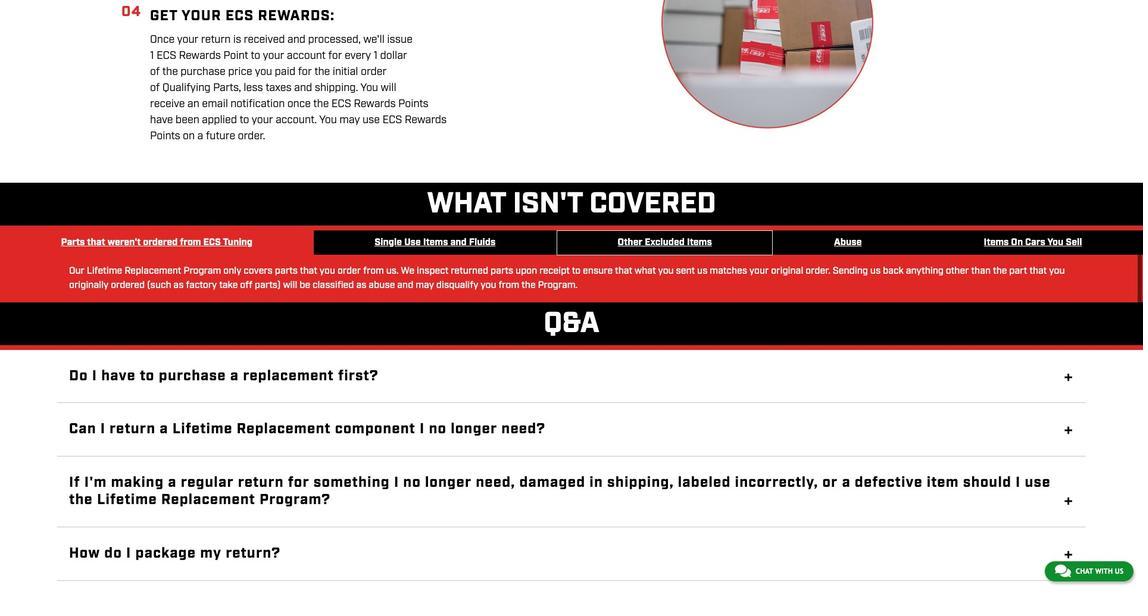 Task type: vqa. For each thing, say whether or not it's contained in the screenshot.
HOW DO I PACKAGE MY RETURN?
yes



Task type: describe. For each thing, give the bounding box(es) containing it.
package
[[135, 544, 196, 563]]

with
[[1095, 567, 1113, 576]]

defective
[[855, 473, 923, 492]]

only
[[223, 265, 241, 277]]

1 vertical spatial have
[[101, 367, 136, 386]]

0 horizontal spatial you
[[319, 113, 337, 128]]

my
[[200, 544, 222, 563]]

how
[[69, 544, 100, 563]]

can i return a lifetime replacement component i no longer need?
[[69, 420, 545, 439]]

is
[[233, 33, 241, 47]]

you down items on cars you sell button
[[1049, 265, 1065, 277]]

can
[[69, 420, 96, 439]]

will inside the our lifetime replacement program only covers parts that you order from us.  we inspect returned parts upon receipt to ensure that what you sent us matches your original order.  sending us back anything other than the part that you originally ordered (such as factory take off parts) will be classified as abuse and may disqualify you from the program.
[[283, 279, 297, 291]]

excluded
[[645, 236, 685, 249]]

to inside the our lifetime replacement program only covers parts that you order from us.  we inspect returned parts upon receipt to ensure that what you sent us matches your original order.  sending us back anything other than the part that you originally ordered (such as factory take off parts) will be classified as abuse and may disqualify you from the program.
[[572, 265, 581, 277]]

other excluded items button
[[557, 230, 773, 255]]

once
[[150, 33, 175, 47]]

items on cars you sell
[[984, 236, 1082, 249]]

receive
[[150, 97, 185, 112]]

(such
[[147, 279, 171, 291]]

originally
[[69, 279, 109, 291]]

isn't
[[513, 185, 583, 223]]

the right once
[[313, 97, 329, 112]]

04
[[121, 2, 141, 22]]

0 vertical spatial you
[[361, 81, 378, 95]]

2 1 from the left
[[374, 49, 378, 63]]

paid
[[275, 65, 295, 79]]

incorrectly,
[[735, 473, 818, 492]]

we
[[401, 265, 414, 277]]

other excluded items
[[618, 236, 712, 249]]

lifetime inside the our lifetime replacement program only covers parts that you order from us.  we inspect returned parts upon receipt to ensure that what you sent us matches your original order.  sending us back anything other than the part that you originally ordered (such as factory take off parts) will be classified as abuse and may disqualify you from the program.
[[87, 265, 122, 277]]

use inside the once your return is received and processed, we'll issue 1 ecs rewards point to your account for every 1 dollar of the purchase price you paid for the initial order of qualifying parts, less taxes and shipping. you will receive an email notification once the ecs rewards points have been applied to your account. you may use ecs rewards points on a future order.
[[362, 113, 380, 128]]

the up the shipping.
[[314, 65, 330, 79]]

processed,
[[308, 33, 361, 47]]

program.
[[538, 279, 578, 291]]

1 vertical spatial replacement
[[237, 420, 331, 439]]

2 horizontal spatial from
[[499, 279, 519, 291]]

return for a
[[110, 420, 156, 439]]

price
[[228, 65, 252, 79]]

get
[[150, 6, 178, 25]]

order. inside the once your return is received and processed, we'll issue 1 ecs rewards point to your account for every 1 dollar of the purchase price you paid for the initial order of qualifying parts, less taxes and shipping. you will receive an email notification once the ecs rewards points have been applied to your account. you may use ecs rewards points on a future order.
[[238, 129, 265, 144]]

other
[[618, 236, 642, 249]]

order inside the once your return is received and processed, we'll issue 1 ecs rewards point to your account for every 1 dollar of the purchase price you paid for the initial order of qualifying parts, less taxes and shipping. you will receive an email notification once the ecs rewards points have been applied to your account. you may use ecs rewards points on a future order.
[[361, 65, 387, 79]]

parts that weren't ordered from ecs tuning
[[61, 236, 252, 249]]

you up classified
[[320, 265, 335, 277]]

program
[[184, 265, 221, 277]]

notification
[[231, 97, 285, 112]]

if
[[69, 473, 80, 492]]

on
[[1011, 236, 1023, 249]]

how do i package my return?
[[69, 544, 280, 563]]

been
[[176, 113, 199, 128]]

need,
[[476, 473, 515, 492]]

that left what
[[615, 265, 632, 277]]

chat with us link
[[1045, 561, 1133, 582]]

parts)
[[255, 279, 281, 291]]

lifetime inside if i'm making a regular return for something i no longer need, damaged in shipping, labeled incorrectly, or a defective item should i use the lifetime replacement program?
[[97, 491, 157, 510]]

abuse button
[[773, 230, 923, 255]]

anything
[[906, 265, 944, 277]]

qualifying
[[162, 81, 210, 95]]

for inside if i'm making a regular return for something i no longer need, damaged in shipping, labeled incorrectly, or a defective item should i use the lifetime replacement program?
[[288, 473, 309, 492]]

returned
[[451, 265, 488, 277]]

rewards:
[[258, 6, 335, 25]]

ordered inside button
[[143, 236, 178, 249]]

replacement inside the our lifetime replacement program only covers parts that you order from us.  we inspect returned parts upon receipt to ensure that what you sent us matches your original order.  sending us back anything other than the part that you originally ordered (such as factory take off parts) will be classified as abuse and may disqualify you from the program.
[[124, 265, 181, 277]]

chat with us
[[1076, 567, 1123, 576]]

q&a
[[544, 305, 599, 343]]

single use items and fluids
[[375, 236, 496, 249]]

longer inside if i'm making a regular return for something i no longer need, damaged in shipping, labeled incorrectly, or a defective item should i use the lifetime replacement program?
[[425, 473, 472, 492]]

0 vertical spatial no
[[429, 420, 447, 439]]

you inside button
[[1047, 236, 1063, 249]]

shipping,
[[607, 473, 674, 492]]

2 us from the left
[[870, 265, 881, 277]]

issue
[[387, 33, 413, 47]]

weren't
[[107, 236, 141, 249]]

items for excluded
[[687, 236, 712, 249]]

matches
[[710, 265, 747, 277]]

covered
[[590, 185, 716, 223]]

item
[[927, 473, 959, 492]]

every
[[345, 49, 371, 63]]

may inside the once your return is received and processed, we'll issue 1 ecs rewards point to your account for every 1 dollar of the purchase price you paid for the initial order of qualifying parts, less taxes and shipping. you will receive an email notification once the ecs rewards points have been applied to your account. you may use ecs rewards points on a future order.
[[339, 113, 360, 128]]

the inside if i'm making a regular return for something i no longer need, damaged in shipping, labeled incorrectly, or a defective item should i use the lifetime replacement program?
[[69, 491, 93, 510]]

items for use
[[423, 236, 448, 249]]

component
[[335, 420, 416, 439]]

future
[[206, 129, 235, 144]]

point
[[223, 49, 248, 63]]

regular
[[181, 473, 234, 492]]

a inside the once your return is received and processed, we'll issue 1 ecs rewards point to your account for every 1 dollar of the purchase price you paid for the initial order of qualifying parts, less taxes and shipping. you will receive an email notification once the ecs rewards points have been applied to your account. you may use ecs rewards points on a future order.
[[197, 129, 203, 144]]

may inside the our lifetime replacement program only covers parts that you order from us.  we inspect returned parts upon receipt to ensure that what you sent us matches your original order.  sending us back anything other than the part that you originally ordered (such as factory take off parts) will be classified as abuse and may disqualify you from the program.
[[416, 279, 434, 291]]

1 of from the top
[[150, 65, 160, 79]]

from inside button
[[180, 236, 201, 249]]

off
[[240, 279, 252, 291]]

1 as from the left
[[173, 279, 184, 291]]

covers
[[244, 265, 273, 277]]

2 parts from the left
[[491, 265, 513, 277]]

once your return is received and processed, we'll issue 1 ecs rewards point to your account for every 1 dollar of the purchase price you paid for the initial order of qualifying parts, less taxes and shipping. you will receive an email notification once the ecs rewards points have been applied to your account. you may use ecs rewards points on a future order.
[[150, 33, 447, 144]]

purchase inside the once your return is received and processed, we'll issue 1 ecs rewards point to your account for every 1 dollar of the purchase price you paid for the initial order of qualifying parts, less taxes and shipping. you will receive an email notification once the ecs rewards points have been applied to your account. you may use ecs rewards points on a future order.
[[181, 65, 226, 79]]

do i have to purchase a replacement first?
[[69, 367, 379, 386]]

replacement
[[243, 367, 334, 386]]

1 parts from the left
[[275, 265, 298, 277]]

2 horizontal spatial rewards
[[405, 113, 447, 128]]

disqualify
[[436, 279, 478, 291]]

1 vertical spatial for
[[298, 65, 312, 79]]

use inside if i'm making a regular return for something i no longer need, damaged in shipping, labeled incorrectly, or a defective item should i use the lifetime replacement program?
[[1025, 473, 1051, 492]]

1 vertical spatial lifetime
[[172, 420, 233, 439]]

0 vertical spatial points
[[398, 97, 428, 112]]

initial
[[333, 65, 358, 79]]

items inside button
[[984, 236, 1009, 249]]

you inside the once your return is received and processed, we'll issue 1 ecs rewards point to your account for every 1 dollar of the purchase price you paid for the initial order of qualifying parts, less taxes and shipping. you will receive an email notification once the ecs rewards points have been applied to your account. you may use ecs rewards points on a future order.
[[255, 65, 272, 79]]

us.
[[386, 265, 399, 277]]

what isn't covered
[[427, 185, 716, 223]]

get your ecs rewards:
[[150, 6, 335, 25]]

once
[[287, 97, 311, 112]]



Task type: locate. For each thing, give the bounding box(es) containing it.
0 horizontal spatial rewards
[[179, 49, 221, 63]]

and down "we"
[[397, 279, 413, 291]]

order inside the our lifetime replacement program only covers parts that you order from us.  we inspect returned parts upon receipt to ensure that what you sent us matches your original order.  sending us back anything other than the part that you originally ordered (such as factory take off parts) will be classified as abuse and may disqualify you from the program.
[[337, 265, 361, 277]]

from
[[180, 236, 201, 249], [363, 265, 384, 277], [499, 279, 519, 291]]

for down the account
[[298, 65, 312, 79]]

no
[[429, 420, 447, 439], [403, 473, 421, 492]]

taxes
[[266, 81, 292, 95]]

will down dollar
[[381, 81, 396, 95]]

tab list containing parts that weren't ordered from ecs tuning
[[0, 230, 1143, 255]]

0 horizontal spatial points
[[150, 129, 180, 144]]

1 vertical spatial ordered
[[111, 279, 145, 291]]

will inside the once your return is received and processed, we'll issue 1 ecs rewards point to your account for every 1 dollar of the purchase price you paid for the initial order of qualifying parts, less taxes and shipping. you will receive an email notification once the ecs rewards points have been applied to your account. you may use ecs rewards points on a future order.
[[381, 81, 396, 95]]

upon
[[516, 265, 537, 277]]

may down inspect
[[416, 279, 434, 291]]

a
[[197, 129, 203, 144], [230, 367, 239, 386], [160, 420, 168, 439], [168, 473, 177, 492], [842, 473, 851, 492]]

0 vertical spatial replacement
[[124, 265, 181, 277]]

use
[[404, 236, 421, 249]]

tuning
[[223, 236, 252, 249]]

our lifetime replacement program only covers parts that you order from us.  we inspect returned parts upon receipt to ensure that what you sent us matches your original order.  sending us back anything other than the part that you originally ordered (such as factory take off parts) will be classified as abuse and may disqualify you from the program.
[[69, 265, 1065, 291]]

replacement inside if i'm making a regular return for something i no longer need, damaged in shipping, labeled incorrectly, or a defective item should i use the lifetime replacement program?
[[161, 491, 255, 510]]

in
[[590, 473, 603, 492]]

we'll
[[363, 33, 385, 47]]

dollar
[[380, 49, 407, 63]]

0 vertical spatial return
[[201, 33, 231, 47]]

replacement up the (such
[[124, 265, 181, 277]]

program?
[[260, 491, 331, 510]]

you up less on the top left
[[255, 65, 272, 79]]

account.
[[276, 113, 317, 128]]

2 of from the top
[[150, 81, 160, 95]]

1 horizontal spatial rewards
[[354, 97, 396, 112]]

items left on on the right of the page
[[984, 236, 1009, 249]]

your right once
[[177, 33, 199, 47]]

order.
[[238, 129, 265, 144], [806, 265, 830, 277]]

return right regular on the bottom left
[[238, 473, 284, 492]]

1 vertical spatial return
[[110, 420, 156, 439]]

cars
[[1025, 236, 1045, 249]]

sell
[[1066, 236, 1082, 249]]

of up receive
[[150, 81, 160, 95]]

the down upon
[[522, 279, 536, 291]]

abuse
[[834, 236, 862, 249]]

0 horizontal spatial us
[[697, 265, 708, 277]]

lifetime replacement image
[[662, 0, 873, 129]]

no inside if i'm making a regular return for something i no longer need, damaged in shipping, labeled incorrectly, or a defective item should i use the lifetime replacement program?
[[403, 473, 421, 492]]

have
[[150, 113, 173, 128], [101, 367, 136, 386]]

2 vertical spatial rewards
[[405, 113, 447, 128]]

0 vertical spatial longer
[[451, 420, 497, 439]]

1 vertical spatial use
[[1025, 473, 1051, 492]]

order up classified
[[337, 265, 361, 277]]

an
[[187, 97, 199, 112]]

0 horizontal spatial return
[[110, 420, 156, 439]]

you right the shipping.
[[361, 81, 378, 95]]

1
[[150, 49, 154, 63], [374, 49, 378, 63]]

sent
[[676, 265, 695, 277]]

2 horizontal spatial return
[[238, 473, 284, 492]]

order. inside the our lifetime replacement program only covers parts that you order from us.  we inspect returned parts upon receipt to ensure that what you sent us matches your original order.  sending us back anything other than the part that you originally ordered (such as factory take off parts) will be classified as abuse and may disqualify you from the program.
[[806, 265, 830, 277]]

order. right future
[[238, 129, 265, 144]]

will left be
[[283, 279, 297, 291]]

labeled
[[678, 473, 731, 492]]

0 horizontal spatial will
[[283, 279, 297, 291]]

parts up parts)
[[275, 265, 298, 277]]

2 horizontal spatial items
[[984, 236, 1009, 249]]

0 horizontal spatial parts
[[275, 265, 298, 277]]

as
[[173, 279, 184, 291], [356, 279, 366, 291]]

i
[[92, 367, 97, 386], [100, 420, 105, 439], [420, 420, 425, 439], [394, 473, 399, 492], [1016, 473, 1021, 492], [126, 544, 131, 563]]

and up once
[[294, 81, 312, 95]]

1 vertical spatial will
[[283, 279, 297, 291]]

1 vertical spatial longer
[[425, 473, 472, 492]]

the up how
[[69, 491, 93, 510]]

1 1 from the left
[[150, 49, 154, 63]]

1 us from the left
[[697, 265, 708, 277]]

as right the (such
[[173, 279, 184, 291]]

items on cars you sell button
[[923, 230, 1143, 255]]

something
[[314, 473, 390, 492]]

lifetime right if
[[97, 491, 157, 510]]

order down every
[[361, 65, 387, 79]]

single use items and fluids button
[[314, 230, 557, 255]]

and up the account
[[287, 33, 305, 47]]

0 horizontal spatial have
[[101, 367, 136, 386]]

chat
[[1076, 567, 1093, 576]]

0 horizontal spatial from
[[180, 236, 201, 249]]

return?
[[226, 544, 280, 563]]

parts left upon
[[491, 265, 513, 277]]

that right part
[[1029, 265, 1047, 277]]

return left is
[[201, 33, 231, 47]]

points left "on"
[[150, 129, 180, 144]]

us
[[1115, 567, 1123, 576]]

single
[[375, 236, 402, 249]]

0 horizontal spatial use
[[362, 113, 380, 128]]

your down received
[[263, 49, 284, 63]]

1 horizontal spatial use
[[1025, 473, 1051, 492]]

and inside the our lifetime replacement program only covers parts that you order from us.  we inspect returned parts upon receipt to ensure that what you sent us matches your original order.  sending us back anything other than the part that you originally ordered (such as factory take off parts) will be classified as abuse and may disqualify you from the program.
[[397, 279, 413, 291]]

than
[[971, 265, 991, 277]]

1 vertical spatial from
[[363, 265, 384, 277]]

return inside if i'm making a regular return for something i no longer need, damaged in shipping, labeled incorrectly, or a defective item should i use the lifetime replacement program?
[[238, 473, 284, 492]]

longer left need?
[[451, 420, 497, 439]]

3 items from the left
[[984, 236, 1009, 249]]

2 items from the left
[[687, 236, 712, 249]]

have down receive
[[150, 113, 173, 128]]

0 horizontal spatial as
[[173, 279, 184, 291]]

items right use
[[423, 236, 448, 249]]

0 vertical spatial use
[[362, 113, 380, 128]]

items up sent
[[687, 236, 712, 249]]

points down dollar
[[398, 97, 428, 112]]

1 vertical spatial no
[[403, 473, 421, 492]]

your down notification
[[252, 113, 273, 128]]

tab list
[[0, 230, 1143, 255]]

2 as from the left
[[356, 279, 366, 291]]

us right sent
[[697, 265, 708, 277]]

lifetime up originally
[[87, 265, 122, 277]]

1 horizontal spatial order.
[[806, 265, 830, 277]]

the up qualifying
[[162, 65, 178, 79]]

0 vertical spatial rewards
[[179, 49, 221, 63]]

1 vertical spatial order
[[337, 265, 361, 277]]

2 vertical spatial lifetime
[[97, 491, 157, 510]]

your inside the our lifetime replacement program only covers parts that you order from us.  we inspect returned parts upon receipt to ensure that what you sent us matches your original order.  sending us back anything other than the part that you originally ordered (such as factory take off parts) will be classified as abuse and may disqualify you from the program.
[[749, 265, 769, 277]]

parts
[[61, 236, 85, 249]]

you right the "account."
[[319, 113, 337, 128]]

order
[[361, 65, 387, 79], [337, 265, 361, 277]]

your
[[182, 6, 221, 25]]

replacement down replacement
[[237, 420, 331, 439]]

part
[[1009, 265, 1027, 277]]

for down processed,
[[328, 49, 342, 63]]

1 horizontal spatial from
[[363, 265, 384, 277]]

0 vertical spatial may
[[339, 113, 360, 128]]

0 vertical spatial purchase
[[181, 65, 226, 79]]

applied
[[202, 113, 237, 128]]

ordered left the (such
[[111, 279, 145, 291]]

first?
[[338, 367, 379, 386]]

classified
[[313, 279, 354, 291]]

you
[[255, 65, 272, 79], [320, 265, 335, 277], [658, 265, 674, 277], [1049, 265, 1065, 277], [481, 279, 496, 291]]

may down the shipping.
[[339, 113, 360, 128]]

be
[[300, 279, 310, 291]]

other
[[946, 265, 969, 277]]

abuse
[[369, 279, 395, 291]]

that inside parts that weren't ordered from ecs tuning button
[[87, 236, 105, 249]]

back
[[883, 265, 904, 277]]

from up the 'abuse'
[[363, 265, 384, 277]]

of down once
[[150, 65, 160, 79]]

ordered inside the our lifetime replacement program only covers parts that you order from us.  we inspect returned parts upon receipt to ensure that what you sent us matches your original order.  sending us back anything other than the part that you originally ordered (such as factory take off parts) will be classified as abuse and may disqualify you from the program.
[[111, 279, 145, 291]]

have inside the once your return is received and processed, we'll issue 1 ecs rewards point to your account for every 1 dollar of the purchase price you paid for the initial order of qualifying parts, less taxes and shipping. you will receive an email notification once the ecs rewards points have been applied to your account. you may use ecs rewards points on a future order.
[[150, 113, 173, 128]]

0 horizontal spatial order.
[[238, 129, 265, 144]]

items
[[423, 236, 448, 249], [687, 236, 712, 249], [984, 236, 1009, 249]]

replacement up my
[[161, 491, 255, 510]]

factory
[[186, 279, 217, 291]]

you left sell
[[1047, 236, 1063, 249]]

as left the 'abuse'
[[356, 279, 366, 291]]

for left something
[[288, 473, 309, 492]]

1 horizontal spatial us
[[870, 265, 881, 277]]

longer left need,
[[425, 473, 472, 492]]

1 vertical spatial purchase
[[159, 367, 226, 386]]

1 vertical spatial rewards
[[354, 97, 396, 112]]

0 vertical spatial have
[[150, 113, 173, 128]]

1 horizontal spatial have
[[150, 113, 173, 128]]

sending
[[833, 265, 868, 277]]

1 horizontal spatial points
[[398, 97, 428, 112]]

0 horizontal spatial items
[[423, 236, 448, 249]]

us
[[697, 265, 708, 277], [870, 265, 881, 277]]

0 vertical spatial lifetime
[[87, 265, 122, 277]]

items inside button
[[423, 236, 448, 249]]

items inside button
[[687, 236, 712, 249]]

1 vertical spatial order.
[[806, 265, 830, 277]]

1 vertical spatial you
[[319, 113, 337, 128]]

the left part
[[993, 265, 1007, 277]]

parts that weren't ordered from ecs tuning button
[[0, 230, 314, 255]]

1 horizontal spatial no
[[429, 420, 447, 439]]

lifetime up regular on the bottom left
[[172, 420, 233, 439]]

0 vertical spatial from
[[180, 236, 201, 249]]

do
[[69, 367, 88, 386]]

0 vertical spatial for
[[328, 49, 342, 63]]

1 horizontal spatial as
[[356, 279, 366, 291]]

lifetime
[[87, 265, 122, 277], [172, 420, 233, 439], [97, 491, 157, 510]]

ensure
[[583, 265, 613, 277]]

1 vertical spatial points
[[150, 129, 180, 144]]

2 vertical spatial return
[[238, 473, 284, 492]]

1 horizontal spatial 1
[[374, 49, 378, 63]]

0 vertical spatial will
[[381, 81, 396, 95]]

0 vertical spatial ordered
[[143, 236, 178, 249]]

that
[[87, 236, 105, 249], [300, 265, 317, 277], [615, 265, 632, 277], [1029, 265, 1047, 277]]

and
[[287, 33, 305, 47], [294, 81, 312, 95], [450, 236, 467, 249], [397, 279, 413, 291]]

2 vertical spatial for
[[288, 473, 309, 492]]

2 vertical spatial from
[[499, 279, 519, 291]]

making
[[111, 473, 164, 492]]

0 horizontal spatial 1
[[150, 49, 154, 63]]

1 vertical spatial of
[[150, 81, 160, 95]]

us left back on the right of the page
[[870, 265, 881, 277]]

your left original
[[749, 265, 769, 277]]

comments image
[[1055, 564, 1071, 578]]

and inside button
[[450, 236, 467, 249]]

2 horizontal spatial you
[[1047, 236, 1063, 249]]

0 horizontal spatial may
[[339, 113, 360, 128]]

return right can
[[110, 420, 156, 439]]

received
[[244, 33, 285, 47]]

points
[[398, 97, 428, 112], [150, 129, 180, 144]]

and left the fluids on the top left of the page
[[450, 236, 467, 249]]

ecs inside button
[[203, 236, 221, 249]]

0 horizontal spatial no
[[403, 473, 421, 492]]

on
[[183, 129, 195, 144]]

will
[[381, 81, 396, 95], [283, 279, 297, 291]]

less
[[244, 81, 263, 95]]

what
[[635, 265, 656, 277]]

1 horizontal spatial parts
[[491, 265, 513, 277]]

for
[[328, 49, 342, 63], [298, 65, 312, 79], [288, 473, 309, 492]]

have right do
[[101, 367, 136, 386]]

return inside the once your return is received and processed, we'll issue 1 ecs rewards point to your account for every 1 dollar of the purchase price you paid for the initial order of qualifying parts, less taxes and shipping. you will receive an email notification once the ecs rewards points have been applied to your account. you may use ecs rewards points on a future order.
[[201, 33, 231, 47]]

ordered right weren't
[[143, 236, 178, 249]]

1 down we'll on the top of the page
[[374, 49, 378, 63]]

fluids
[[469, 236, 496, 249]]

that right parts
[[87, 236, 105, 249]]

you left sent
[[658, 265, 674, 277]]

0 vertical spatial order.
[[238, 129, 265, 144]]

0 vertical spatial of
[[150, 65, 160, 79]]

1 down once
[[150, 49, 154, 63]]

your
[[177, 33, 199, 47], [263, 49, 284, 63], [252, 113, 273, 128], [749, 265, 769, 277]]

ordered
[[143, 236, 178, 249], [111, 279, 145, 291]]

from down upon
[[499, 279, 519, 291]]

from up the program
[[180, 236, 201, 249]]

1 vertical spatial may
[[416, 279, 434, 291]]

what
[[427, 185, 506, 223]]

0 vertical spatial order
[[361, 65, 387, 79]]

1 items from the left
[[423, 236, 448, 249]]

1 horizontal spatial return
[[201, 33, 231, 47]]

should
[[963, 473, 1012, 492]]

shipping.
[[315, 81, 358, 95]]

1 horizontal spatial may
[[416, 279, 434, 291]]

2 vertical spatial you
[[1047, 236, 1063, 249]]

order. right original
[[806, 265, 830, 277]]

1 horizontal spatial will
[[381, 81, 396, 95]]

account
[[287, 49, 326, 63]]

1 horizontal spatial you
[[361, 81, 378, 95]]

that up be
[[300, 265, 317, 277]]

1 horizontal spatial items
[[687, 236, 712, 249]]

replacement
[[124, 265, 181, 277], [237, 420, 331, 439], [161, 491, 255, 510]]

you
[[361, 81, 378, 95], [319, 113, 337, 128], [1047, 236, 1063, 249]]

return for is
[[201, 33, 231, 47]]

i'm
[[84, 473, 107, 492]]

2 vertical spatial replacement
[[161, 491, 255, 510]]

our lifetime replacement program only covers parts that you order from us.  we inspect returned parts upon receipt to ensure that what you sent us matches your original order.  sending us back anything other than the part that you originally ordered (such as factory take off parts) will be classified as abuse and may disqualify you from the program. tab panel
[[69, 264, 1074, 293]]

you down returned
[[481, 279, 496, 291]]

return
[[201, 33, 231, 47], [110, 420, 156, 439], [238, 473, 284, 492]]



